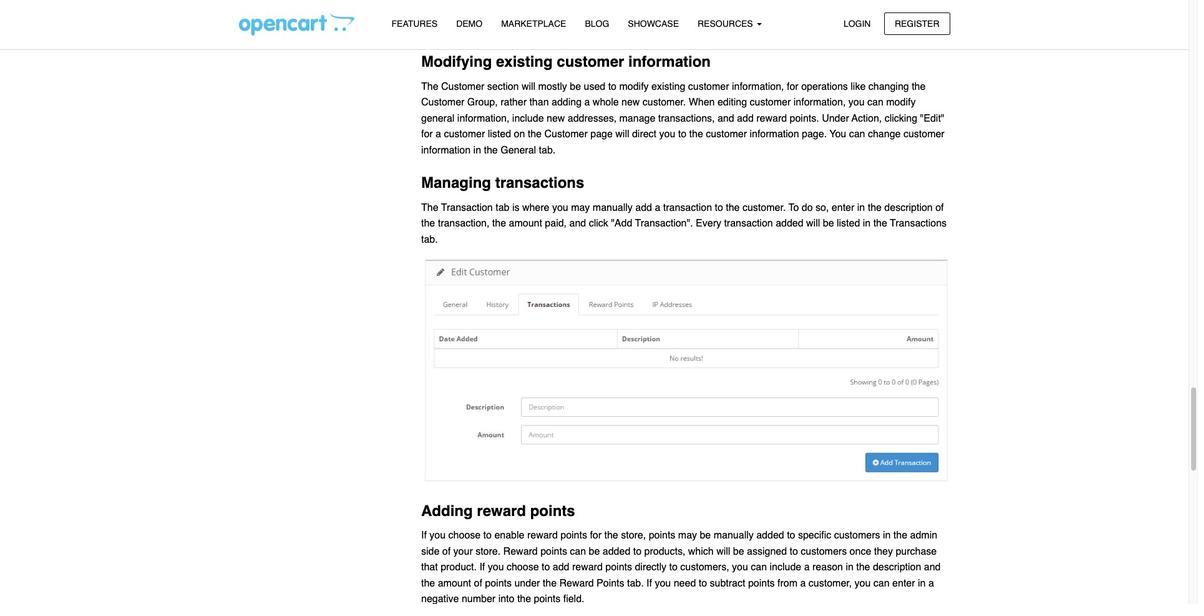 Task type: describe. For each thing, give the bounding box(es) containing it.
customer up used
[[557, 53, 624, 71]]

"add
[[611, 218, 633, 229]]

2 vertical spatial added
[[603, 546, 631, 557]]

a down "general"
[[436, 129, 441, 140]]

0 vertical spatial need
[[877, 0, 899, 3]]

1 vertical spatial need
[[764, 8, 787, 19]]

save
[[675, 0, 696, 3]]

is
[[512, 202, 520, 213]]

adding
[[552, 97, 582, 108]]

0 vertical spatial customer
[[441, 81, 485, 92]]

clicking
[[885, 113, 918, 124]]

customer. inside the transaction tab is where you may manually add a transaction to the customer. to do so, enter in the description of the transaction, the amount paid, and click "add transaction". every transaction added will be listed in the transactions tab.
[[743, 202, 786, 213]]

specific
[[798, 530, 832, 541]]

you up side
[[430, 530, 446, 541]]

you right direct
[[659, 129, 676, 140]]

the for the transaction tab is where you may manually add a transaction to the customer. to do so, enter in the description of the transaction, the amount paid, and click "add transaction". every transaction added will be listed in the transactions tab.
[[421, 202, 439, 213]]

the down that
[[421, 578, 435, 589]]

blog
[[585, 19, 609, 29]]

subtract
[[710, 578, 746, 589]]

under
[[822, 113, 849, 124]]

about
[[421, 8, 446, 19]]

know
[[801, 8, 824, 19]]

store.
[[476, 546, 501, 557]]

2 vertical spatial information
[[421, 145, 471, 156]]

"save"
[[631, 0, 661, 3]]

the left transactions
[[874, 218, 888, 229]]

2 vertical spatial customer
[[545, 129, 588, 140]]

can down 'assigned'
[[751, 562, 767, 573]]

in,
[[596, 0, 606, 3]]

addresses,
[[568, 113, 617, 124]]

when the above fields have been filled in, click "save" to save the form to the administration. you don't need to worry about the customer's ip address for keeping track of transactions, unless you need to know your customer's regional location.
[[421, 0, 938, 35]]

changing
[[869, 81, 909, 92]]

be up the which
[[700, 530, 711, 541]]

under
[[515, 578, 540, 589]]

register link
[[884, 12, 950, 35]]

include inside if you choose to enable reward points for the store, points may be manually added to specific customers in the admin side of your store. reward points can be added to products, which will be assigned to customers once they purchase that product. if you choose to add reward points directly to customers, you can include a reason in the description and the amount of points under the reward points tab. if you need to subtract points from a customer, you can enter in a negative number into the points field.
[[770, 562, 802, 573]]

in right so,
[[858, 202, 865, 213]]

will up than
[[522, 81, 536, 92]]

the left general
[[484, 145, 498, 156]]

will right page
[[616, 129, 630, 140]]

transaction
[[441, 202, 493, 213]]

0 horizontal spatial new
[[547, 113, 565, 124]]

2 vertical spatial if
[[647, 578, 652, 589]]

where
[[522, 202, 550, 213]]

page
[[591, 129, 613, 140]]

manage
[[620, 113, 656, 124]]

enter inside if you choose to enable reward points for the store, points may be manually added to specific customers in the admin side of your store. reward points can be added to products, which will be assigned to customers once they purchase that product. if you choose to add reward points directly to customers, you can include a reason in the description and the amount of points under the reward points tab. if you need to subtract points from a customer, you can enter in a negative number into the points field.
[[893, 578, 915, 589]]

1 horizontal spatial transaction
[[724, 218, 773, 229]]

for inside when the above fields have been filled in, click "save" to save the form to the administration. you don't need to worry about the customer's ip address for keeping track of transactions, unless you need to know your customer's regional location.
[[567, 8, 579, 19]]

tab. inside the transaction tab is where you may manually add a transaction to the customer. to do so, enter in the description of the transaction, the amount paid, and click "add transaction". every transaction added will be listed in the transactions tab.
[[421, 234, 438, 245]]

demo
[[456, 19, 483, 29]]

a down purchase
[[929, 578, 934, 589]]

you inside the customer section will mostly be used to modify existing customer information, for operations like changing the customer group, rather than adding a whole new customer. when editing customer information, you can modify general information, include new addresses, manage transactions, and add reward points. under action, clicking "edit" for a customer listed on the customer page will direct you to the customer information page. you can change customer information in the general tab.
[[830, 129, 847, 140]]

added inside the transaction tab is where you may manually add a transaction to the customer. to do so, enter in the description of the transaction, the amount paid, and click "add transaction". every transaction added will be listed in the transactions tab.
[[776, 218, 804, 229]]

general
[[421, 113, 455, 124]]

register
[[895, 18, 940, 28]]

used
[[584, 81, 606, 92]]

you inside when the above fields have been filled in, click "save" to save the form to the administration. you don't need to worry about the customer's ip address for keeping track of transactions, unless you need to know your customer's regional location.
[[746, 8, 762, 19]]

login link
[[833, 12, 882, 35]]

customer down "general"
[[444, 129, 485, 140]]

may inside if you choose to enable reward points for the store, points may be manually added to specific customers in the admin side of your store. reward points can be added to products, which will be assigned to customers once they purchase that product. if you choose to add reward points directly to customers, you can include a reason in the description and the amount of points under the reward points tab. if you need to subtract points from a customer, you can enter in a negative number into the points field.
[[678, 530, 697, 541]]

2 vertical spatial information,
[[457, 113, 510, 124]]

the left transaction,
[[421, 218, 435, 229]]

transaction,
[[438, 218, 490, 229]]

click inside the transaction tab is where you may manually add a transaction to the customer. to do so, enter in the description of the transaction, the amount paid, and click "add transaction". every transaction added will be listed in the transactions tab.
[[589, 218, 608, 229]]

1 customer's from the left
[[466, 8, 514, 19]]

a left reason
[[804, 562, 810, 573]]

0 vertical spatial customers
[[834, 530, 880, 541]]

negative
[[421, 594, 459, 604]]

1 vertical spatial customers
[[801, 546, 847, 557]]

products,
[[645, 546, 686, 557]]

for down "general"
[[421, 129, 433, 140]]

been
[[547, 0, 570, 3]]

worry
[[913, 0, 938, 3]]

field.
[[563, 594, 585, 604]]

can down the they
[[874, 578, 890, 589]]

marketplace
[[501, 19, 566, 29]]

features link
[[382, 13, 447, 35]]

points.
[[790, 113, 819, 124]]

directly
[[635, 562, 667, 573]]

0 vertical spatial reward
[[503, 546, 538, 557]]

your inside if you choose to enable reward points for the store, points may be manually added to specific customers in the admin side of your store. reward points can be added to products, which will be assigned to customers once they purchase that product. if you choose to add reward points directly to customers, you can include a reason in the description and the amount of points under the reward points tab. if you need to subtract points from a customer, you can enter in a negative number into the points field.
[[454, 546, 473, 557]]

will inside the transaction tab is where you may manually add a transaction to the customer. to do so, enter in the description of the transaction, the amount paid, and click "add transaction". every transaction added will be listed in the transactions tab.
[[807, 218, 820, 229]]

of up number
[[474, 578, 482, 589]]

reward inside the customer section will mostly be used to modify existing customer information, for operations like changing the customer group, rather than adding a whole new customer. when editing customer information, you can modify general information, include new addresses, manage transactions, and add reward points. under action, clicking "edit" for a customer listed on the customer page will direct you to the customer information page. you can change customer information in the general tab.
[[757, 113, 787, 124]]

the left store,
[[605, 530, 618, 541]]

unless
[[714, 8, 743, 19]]

in down once
[[846, 562, 854, 573]]

manually inside the transaction tab is where you may manually add a transaction to the customer. to do so, enter in the description of the transaction, the amount paid, and click "add transaction". every transaction added will be listed in the transactions tab.
[[593, 202, 633, 213]]

the right on
[[528, 129, 542, 140]]

your inside when the above fields have been filled in, click "save" to save the form to the administration. you don't need to worry about the customer's ip address for keeping track of transactions, unless you need to know your customer's regional location.
[[827, 8, 846, 19]]

to
[[789, 202, 799, 213]]

the left above
[[450, 0, 464, 3]]

location.
[[421, 23, 459, 35]]

direct
[[632, 129, 657, 140]]

blog link
[[576, 13, 619, 35]]

will inside if you choose to enable reward points for the store, points may be manually added to specific customers in the admin side of your store. reward points can be added to products, which will be assigned to customers once they purchase that product. if you choose to add reward points directly to customers, you can include a reason in the description and the amount of points under the reward points tab. if you need to subtract points from a customer, you can enter in a negative number into the points field.
[[717, 546, 731, 557]]

you inside when the above fields have been filled in, click "save" to save the form to the administration. you don't need to worry about the customer's ip address for keeping track of transactions, unless you need to know your customer's regional location.
[[834, 0, 850, 3]]

the right direct
[[689, 129, 703, 140]]

editing
[[718, 97, 747, 108]]

the right changing
[[912, 81, 926, 92]]

the left form
[[699, 0, 713, 3]]

enter inside the transaction tab is where you may manually add a transaction to the customer. to do so, enter in the description of the transaction, the amount paid, and click "add transaction". every transaction added will be listed in the transactions tab.
[[832, 202, 855, 213]]

form
[[715, 0, 735, 3]]

the right 'under'
[[543, 578, 557, 589]]

1 horizontal spatial information
[[629, 53, 711, 71]]

for left operations
[[787, 81, 799, 92]]

the right form
[[749, 0, 763, 3]]

the up purchase
[[894, 530, 908, 541]]

the down 'under'
[[517, 594, 531, 604]]

and inside if you choose to enable reward points for the store, points may be manually added to specific customers in the admin side of your store. reward points can be added to products, which will be assigned to customers once they purchase that product. if you choose to add reward points directly to customers, you can include a reason in the description and the amount of points under the reward points tab. if you need to subtract points from a customer, you can enter in a negative number into the points field.
[[924, 562, 941, 573]]

the left to
[[726, 202, 740, 213]]

action,
[[852, 113, 882, 124]]

1 horizontal spatial modify
[[887, 97, 916, 108]]

may inside the transaction tab is where you may manually add a transaction to the customer. to do so, enter in the description of the transaction, the amount paid, and click "add transaction". every transaction added will be listed in the transactions tab.
[[571, 202, 590, 213]]

can up action,
[[868, 97, 884, 108]]

if you choose to enable reward points for the store, points may be manually added to specific customers in the admin side of your store. reward points can be added to products, which will be assigned to customers once they purchase that product. if you choose to add reward points directly to customers, you can include a reason in the description and the amount of points under the reward points tab. if you need to subtract points from a customer, you can enter in a negative number into the points field.
[[421, 530, 941, 604]]

a inside the transaction tab is where you may manually add a transaction to the customer. to do so, enter in the description of the transaction, the amount paid, and click "add transaction". every transaction added will be listed in the transactions tab.
[[655, 202, 661, 213]]

0 vertical spatial information,
[[732, 81, 784, 92]]

modifying
[[421, 53, 492, 71]]

customer. inside the customer section will mostly be used to modify existing customer information, for operations like changing the customer group, rather than adding a whole new customer. when editing customer information, you can modify general information, include new addresses, manage transactions, and add reward points. under action, clicking "edit" for a customer listed on the customer page will direct you to the customer information page. you can change customer information in the general tab.
[[643, 97, 686, 108]]

customer down the "edit"
[[904, 129, 945, 140]]

filled
[[572, 0, 593, 3]]

so,
[[816, 202, 829, 213]]

in down purchase
[[918, 578, 926, 589]]

paid,
[[545, 218, 567, 229]]

of inside when the above fields have been filled in, click "save" to save the form to the administration. you don't need to worry about the customer's ip address for keeping track of transactions, unless you need to know your customer's regional location.
[[643, 8, 652, 19]]

mostly
[[538, 81, 567, 92]]

customer down editing
[[706, 129, 747, 140]]

you down once
[[855, 578, 871, 589]]

do
[[802, 202, 813, 213]]

1 horizontal spatial choose
[[507, 562, 539, 573]]

managing transactions
[[421, 174, 584, 192]]

1 vertical spatial if
[[480, 562, 485, 573]]

they
[[874, 546, 893, 557]]

showcase
[[628, 19, 679, 29]]

to inside the transaction tab is where you may manually add a transaction to the customer. to do so, enter in the description of the transaction, the amount paid, and click "add transaction". every transaction added will be listed in the transactions tab.
[[715, 202, 723, 213]]

customer up 'points.'
[[750, 97, 791, 108]]

change
[[868, 129, 901, 140]]

be up points
[[589, 546, 600, 557]]

1 vertical spatial information,
[[794, 97, 846, 108]]

resources link
[[689, 13, 771, 35]]

than
[[530, 97, 549, 108]]

track
[[619, 8, 641, 19]]

managing
[[421, 174, 491, 192]]

1 horizontal spatial new
[[622, 97, 640, 108]]

listed inside the transaction tab is where you may manually add a transaction to the customer. to do so, enter in the description of the transaction, the amount paid, and click "add transaction". every transaction added will be listed in the transactions tab.
[[837, 218, 860, 229]]

number
[[462, 594, 496, 604]]

features
[[392, 19, 438, 29]]

reward up points
[[572, 562, 603, 573]]

whole
[[593, 97, 619, 108]]

transactions, inside the customer section will mostly be used to modify existing customer information, for operations like changing the customer group, rather than adding a whole new customer. when editing customer information, you can modify general information, include new addresses, manage transactions, and add reward points. under action, clicking "edit" for a customer listed on the customer page will direct you to the customer information page. you can change customer information in the general tab.
[[658, 113, 715, 124]]

resources
[[698, 19, 756, 29]]

login
[[844, 18, 871, 28]]

tab. inside the customer section will mostly be used to modify existing customer information, for operations like changing the customer group, rather than adding a whole new customer. when editing customer information, you can modify general information, include new addresses, manage transactions, and add reward points. under action, clicking "edit" for a customer listed on the customer page will direct you to the customer information page. you can change customer information in the general tab.
[[539, 145, 556, 156]]

customer up editing
[[688, 81, 729, 92]]

have
[[523, 0, 545, 3]]

points
[[597, 578, 625, 589]]

the transaction tab is where you may manually add a transaction to the customer. to do so, enter in the description of the transaction, the amount paid, and click "add transaction". every transaction added will be listed in the transactions tab.
[[421, 202, 947, 245]]



Task type: locate. For each thing, give the bounding box(es) containing it.
tab.
[[539, 145, 556, 156], [421, 234, 438, 245], [627, 578, 644, 589]]

1 horizontal spatial include
[[770, 562, 802, 573]]

1 horizontal spatial if
[[480, 562, 485, 573]]

1 vertical spatial when
[[689, 97, 715, 108]]

you down directly
[[655, 578, 671, 589]]

added
[[776, 218, 804, 229], [757, 530, 784, 541], [603, 546, 631, 557]]

opencart - open source shopping cart solution image
[[239, 13, 354, 36]]

0 vertical spatial the
[[421, 81, 439, 92]]

0 vertical spatial information
[[629, 53, 711, 71]]

0 vertical spatial choose
[[449, 530, 481, 541]]

0 horizontal spatial enter
[[832, 202, 855, 213]]

customer
[[557, 53, 624, 71], [688, 81, 729, 92], [750, 97, 791, 108], [444, 129, 485, 140], [706, 129, 747, 140], [904, 129, 945, 140]]

transaction right every
[[724, 218, 773, 229]]

0 horizontal spatial manually
[[593, 202, 633, 213]]

information down "general"
[[421, 145, 471, 156]]

0 vertical spatial and
[[718, 113, 734, 124]]

0 vertical spatial customer.
[[643, 97, 686, 108]]

amount down is
[[509, 218, 542, 229]]

you up subtract
[[732, 562, 748, 573]]

may up the which
[[678, 530, 697, 541]]

click up track
[[609, 0, 628, 3]]

2 horizontal spatial add
[[737, 113, 754, 124]]

added up 'assigned'
[[757, 530, 784, 541]]

reward up field. at the bottom left of page
[[560, 578, 594, 589]]

enter
[[832, 202, 855, 213], [893, 578, 915, 589]]

click inside when the above fields have been filled in, click "save" to save the form to the administration. you don't need to worry about the customer's ip address for keeping track of transactions, unless you need to know your customer's regional location.
[[609, 0, 628, 3]]

1 vertical spatial new
[[547, 113, 565, 124]]

manually inside if you choose to enable reward points for the store, points may be manually added to specific customers in the admin side of your store. reward points can be added to products, which will be assigned to customers once they purchase that product. if you choose to add reward points directly to customers, you can include a reason in the description and the amount of points under the reward points tab. if you need to subtract points from a customer, you can enter in a negative number into the points field.
[[714, 530, 754, 541]]

1 horizontal spatial when
[[689, 97, 715, 108]]

information, down operations
[[794, 97, 846, 108]]

0 vertical spatial listed
[[488, 129, 511, 140]]

0 vertical spatial your
[[827, 8, 846, 19]]

when inside when the above fields have been filled in, click "save" to save the form to the administration. you don't need to worry about the customer's ip address for keeping track of transactions, unless you need to know your customer's regional location.
[[421, 0, 447, 3]]

be inside the transaction tab is where you may manually add a transaction to the customer. to do so, enter in the description of the transaction, the amount paid, and click "add transaction". every transaction added will be listed in the transactions tab.
[[823, 218, 834, 229]]

0 horizontal spatial existing
[[496, 53, 553, 71]]

0 horizontal spatial and
[[570, 218, 586, 229]]

section
[[487, 81, 519, 92]]

keeping
[[581, 8, 616, 19]]

0 horizontal spatial information
[[421, 145, 471, 156]]

amount inside if you choose to enable reward points for the store, points may be manually added to specific customers in the admin side of your store. reward points can be added to products, which will be assigned to customers once they purchase that product. if you choose to add reward points directly to customers, you can include a reason in the description and the amount of points under the reward points tab. if you need to subtract points from a customer, you can enter in a negative number into the points field.
[[438, 578, 471, 589]]

the
[[450, 0, 464, 3], [699, 0, 713, 3], [749, 0, 763, 3], [449, 8, 463, 19], [912, 81, 926, 92], [528, 129, 542, 140], [689, 129, 703, 140], [484, 145, 498, 156], [726, 202, 740, 213], [868, 202, 882, 213], [421, 218, 435, 229], [492, 218, 506, 229], [874, 218, 888, 229], [605, 530, 618, 541], [894, 530, 908, 541], [857, 562, 870, 573], [421, 578, 435, 589], [543, 578, 557, 589], [517, 594, 531, 604]]

customers transactions image
[[421, 256, 950, 487]]

customer. up manage
[[643, 97, 686, 108]]

1 vertical spatial and
[[570, 218, 586, 229]]

0 vertical spatial enter
[[832, 202, 855, 213]]

1 vertical spatial information
[[750, 129, 799, 140]]

0 vertical spatial existing
[[496, 53, 553, 71]]

customer down addresses,
[[545, 129, 588, 140]]

enable
[[495, 530, 525, 541]]

when inside the customer section will mostly be used to modify existing customer information, for operations like changing the customer group, rather than adding a whole new customer. when editing customer information, you can modify general information, include new addresses, manage transactions, and add reward points. under action, clicking "edit" for a customer listed on the customer page will direct you to the customer information page. you can change customer information in the general tab.
[[689, 97, 715, 108]]

from
[[778, 578, 798, 589]]

1 vertical spatial added
[[757, 530, 784, 541]]

2 horizontal spatial and
[[924, 562, 941, 573]]

if
[[421, 530, 427, 541], [480, 562, 485, 573], [647, 578, 652, 589]]

1 vertical spatial the
[[421, 202, 439, 213]]

listed
[[488, 129, 511, 140], [837, 218, 860, 229]]

be left 'assigned'
[[733, 546, 744, 557]]

tab. right general
[[539, 145, 556, 156]]

1 vertical spatial manually
[[714, 530, 754, 541]]

the inside the transaction tab is where you may manually add a transaction to the customer. to do so, enter in the description of the transaction, the amount paid, and click "add transaction". every transaction added will be listed in the transactions tab.
[[421, 202, 439, 213]]

0 horizontal spatial customer.
[[643, 97, 686, 108]]

0 horizontal spatial tab.
[[421, 234, 438, 245]]

operations
[[802, 81, 848, 92]]

0 vertical spatial you
[[834, 0, 850, 3]]

address
[[529, 8, 564, 19]]

add inside the customer section will mostly be used to modify existing customer information, for operations like changing the customer group, rather than adding a whole new customer. when editing customer information, you can modify general information, include new addresses, manage transactions, and add reward points. under action, clicking "edit" for a customer listed on the customer page will direct you to the customer information page. you can change customer information in the general tab.
[[737, 113, 754, 124]]

every
[[696, 218, 722, 229]]

added down store,
[[603, 546, 631, 557]]

transaction
[[663, 202, 712, 213], [724, 218, 773, 229]]

information, up editing
[[732, 81, 784, 92]]

customer. left to
[[743, 202, 786, 213]]

2 vertical spatial tab.
[[627, 578, 644, 589]]

1 vertical spatial existing
[[652, 81, 686, 92]]

customers
[[834, 530, 880, 541], [801, 546, 847, 557]]

reward down enable
[[503, 546, 538, 557]]

existing inside the customer section will mostly be used to modify existing customer information, for operations like changing the customer group, rather than adding a whole new customer. when editing customer information, you can modify general information, include new addresses, manage transactions, and add reward points. under action, clicking "edit" for a customer listed on the customer page will direct you to the customer information page. you can change customer information in the general tab.
[[652, 81, 686, 92]]

add inside the transaction tab is where you may manually add a transaction to the customer. to do so, enter in the description of the transaction, the amount paid, and click "add transaction". every transaction added will be listed in the transactions tab.
[[636, 202, 652, 213]]

and inside the customer section will mostly be used to modify existing customer information, for operations like changing the customer group, rather than adding a whole new customer. when editing customer information, you can modify general information, include new addresses, manage transactions, and add reward points. under action, clicking "edit" for a customer listed on the customer page will direct you to the customer information page. you can change customer information in the general tab.
[[718, 113, 734, 124]]

the right about
[[449, 8, 463, 19]]

transaction".
[[635, 218, 693, 229]]

modifying existing customer information
[[421, 53, 711, 71]]

1 horizontal spatial existing
[[652, 81, 686, 92]]

when up about
[[421, 0, 447, 3]]

2 horizontal spatial need
[[877, 0, 899, 3]]

tab. down directly
[[627, 578, 644, 589]]

like
[[851, 81, 866, 92]]

1 horizontal spatial customer.
[[743, 202, 786, 213]]

tab. inside if you choose to enable reward points for the store, points may be manually added to specific customers in the admin side of your store. reward points can be added to products, which will be assigned to customers once they purchase that product. if you choose to add reward points directly to customers, you can include a reason in the description and the amount of points under the reward points tab. if you need to subtract points from a customer, you can enter in a negative number into the points field.
[[627, 578, 644, 589]]

customer's
[[466, 8, 514, 19], [849, 8, 897, 19]]

showcase link
[[619, 13, 689, 35]]

include
[[512, 113, 544, 124], [770, 562, 802, 573]]

2 the from the top
[[421, 202, 439, 213]]

information,
[[732, 81, 784, 92], [794, 97, 846, 108], [457, 113, 510, 124]]

1 horizontal spatial click
[[609, 0, 628, 3]]

ip
[[517, 8, 526, 19]]

1 horizontal spatial need
[[764, 8, 787, 19]]

if down the store.
[[480, 562, 485, 573]]

customer's down the don't on the top right of page
[[849, 8, 897, 19]]

add down editing
[[737, 113, 754, 124]]

add up transaction".
[[636, 202, 652, 213]]

1 vertical spatial tab.
[[421, 234, 438, 245]]

0 vertical spatial added
[[776, 218, 804, 229]]

will right the which
[[717, 546, 731, 557]]

reward
[[503, 546, 538, 557], [560, 578, 594, 589]]

enter down purchase
[[893, 578, 915, 589]]

existing up manage
[[652, 81, 686, 92]]

a up addresses,
[[585, 97, 590, 108]]

you inside the transaction tab is where you may manually add a transaction to the customer. to do so, enter in the description of the transaction, the amount paid, and click "add transaction". every transaction added will be listed in the transactions tab.
[[552, 202, 568, 213]]

administration.
[[766, 0, 831, 3]]

you
[[834, 0, 850, 3], [830, 129, 847, 140]]

1 horizontal spatial and
[[718, 113, 734, 124]]

transactions, inside when the above fields have been filled in, click "save" to save the form to the administration. you don't need to worry about the customer's ip address for keeping track of transactions, unless you need to know your customer's regional location.
[[655, 8, 711, 19]]

1 horizontal spatial manually
[[714, 530, 754, 541]]

adding reward points
[[421, 502, 575, 520]]

2 vertical spatial need
[[674, 578, 696, 589]]

information
[[629, 53, 711, 71], [750, 129, 799, 140], [421, 145, 471, 156]]

you up paid,
[[552, 202, 568, 213]]

reward left 'points.'
[[757, 113, 787, 124]]

when left editing
[[689, 97, 715, 108]]

2 horizontal spatial information,
[[794, 97, 846, 108]]

customer,
[[809, 578, 852, 589]]

you right unless
[[746, 8, 762, 19]]

0 horizontal spatial reward
[[503, 546, 538, 557]]

1 horizontal spatial amount
[[509, 218, 542, 229]]

1 vertical spatial modify
[[887, 97, 916, 108]]

of inside the transaction tab is where you may manually add a transaction to the customer. to do so, enter in the description of the transaction, the amount paid, and click "add transaction". every transaction added will be listed in the transactions tab.
[[936, 202, 944, 213]]

into
[[499, 594, 515, 604]]

choose
[[449, 530, 481, 541], [507, 562, 539, 573]]

choose up the store.
[[449, 530, 481, 541]]

2 customer's from the left
[[849, 8, 897, 19]]

0 vertical spatial add
[[737, 113, 754, 124]]

tab. down transaction,
[[421, 234, 438, 245]]

description inside the transaction tab is where you may manually add a transaction to the customer. to do so, enter in the description of the transaction, the amount paid, and click "add transaction". every transaction added will be listed in the transactions tab.
[[885, 202, 933, 213]]

page.
[[802, 129, 827, 140]]

demo link
[[447, 13, 492, 35]]

0 vertical spatial transaction
[[663, 202, 712, 213]]

the down once
[[857, 562, 870, 573]]

if down directly
[[647, 578, 652, 589]]

a right from
[[801, 578, 806, 589]]

0 vertical spatial transactions,
[[655, 8, 711, 19]]

can down action,
[[849, 129, 865, 140]]

1 horizontal spatial information,
[[732, 81, 784, 92]]

for down filled
[[567, 8, 579, 19]]

1 horizontal spatial enter
[[893, 578, 915, 589]]

include up on
[[512, 113, 544, 124]]

0 horizontal spatial when
[[421, 0, 447, 3]]

the customer section will mostly be used to modify existing customer information, for operations like changing the customer group, rather than adding a whole new customer. when editing customer information, you can modify general information, include new addresses, manage transactions, and add reward points. under action, clicking "edit" for a customer listed on the customer page will direct you to the customer information page. you can change customer information in the general tab.
[[421, 81, 945, 156]]

1 horizontal spatial listed
[[837, 218, 860, 229]]

0 horizontal spatial modify
[[619, 81, 649, 92]]

marketplace link
[[492, 13, 576, 35]]

the inside the customer section will mostly be used to modify existing customer information, for operations like changing the customer group, rather than adding a whole new customer. when editing customer information, you can modify general information, include new addresses, manage transactions, and add reward points. under action, clicking "edit" for a customer listed on the customer page will direct you to the customer information page. you can change customer information in the general tab.
[[421, 81, 439, 92]]

product.
[[441, 562, 477, 573]]

regional
[[900, 8, 935, 19]]

1 vertical spatial may
[[678, 530, 697, 541]]

1 vertical spatial click
[[589, 218, 608, 229]]

in up the they
[[883, 530, 891, 541]]

2 horizontal spatial if
[[647, 578, 652, 589]]

"edit"
[[920, 113, 945, 124]]

0 horizontal spatial add
[[553, 562, 570, 573]]

description
[[885, 202, 933, 213], [873, 562, 922, 573]]

may
[[571, 202, 590, 213], [678, 530, 697, 541]]

your right know
[[827, 8, 846, 19]]

0 horizontal spatial click
[[589, 218, 608, 229]]

amount inside the transaction tab is where you may manually add a transaction to the customer. to do so, enter in the description of the transaction, the amount paid, and click "add transaction". every transaction added will be listed in the transactions tab.
[[509, 218, 542, 229]]

modify up clicking
[[887, 97, 916, 108]]

don't
[[853, 0, 874, 3]]

reason
[[813, 562, 843, 573]]

new
[[622, 97, 640, 108], [547, 113, 565, 124]]

1 horizontal spatial may
[[678, 530, 697, 541]]

1 vertical spatial choose
[[507, 562, 539, 573]]

which
[[688, 546, 714, 557]]

fields
[[497, 0, 520, 3]]

be
[[570, 81, 581, 92], [823, 218, 834, 229], [700, 530, 711, 541], [589, 546, 600, 557], [733, 546, 744, 557]]

0 horizontal spatial customer's
[[466, 8, 514, 19]]

will down do in the top right of the page
[[807, 218, 820, 229]]

reward up enable
[[477, 502, 526, 520]]

tab
[[496, 202, 510, 213]]

add
[[737, 113, 754, 124], [636, 202, 652, 213], [553, 562, 570, 573]]

be down so,
[[823, 218, 834, 229]]

you left the don't on the top right of page
[[834, 0, 850, 3]]

reward right enable
[[527, 530, 558, 541]]

need down customers,
[[674, 578, 696, 589]]

2 horizontal spatial information
[[750, 129, 799, 140]]

customers,
[[681, 562, 729, 573]]

the right so,
[[868, 202, 882, 213]]

2 horizontal spatial tab.
[[627, 578, 644, 589]]

0 vertical spatial amount
[[509, 218, 542, 229]]

add up field. at the bottom left of page
[[553, 562, 570, 573]]

transactions
[[890, 218, 947, 229]]

0 vertical spatial if
[[421, 530, 427, 541]]

in
[[474, 145, 481, 156], [858, 202, 865, 213], [863, 218, 871, 229], [883, 530, 891, 541], [846, 562, 854, 573], [918, 578, 926, 589]]

0 horizontal spatial information,
[[457, 113, 510, 124]]

amount down product.
[[438, 578, 471, 589]]

1 vertical spatial include
[[770, 562, 802, 573]]

need right the don't on the top right of page
[[877, 0, 899, 3]]

add inside if you choose to enable reward points for the store, points may be manually added to specific customers in the admin side of your store. reward points can be added to products, which will be assigned to customers once they purchase that product. if you choose to add reward points directly to customers, you can include a reason in the description and the amount of points under the reward points tab. if you need to subtract points from a customer, you can enter in a negative number into the points field.
[[553, 562, 570, 573]]

group,
[[467, 97, 498, 108]]

1 the from the top
[[421, 81, 439, 92]]

your up product.
[[454, 546, 473, 557]]

customer down modifying
[[441, 81, 485, 92]]

include up from
[[770, 562, 802, 573]]

can up field. at the bottom left of page
[[570, 546, 586, 557]]

1 vertical spatial transaction
[[724, 218, 773, 229]]

0 vertical spatial new
[[622, 97, 640, 108]]

points
[[530, 502, 575, 520], [561, 530, 587, 541], [649, 530, 676, 541], [541, 546, 567, 557], [606, 562, 632, 573], [485, 578, 512, 589], [748, 578, 775, 589], [534, 594, 561, 604]]

you down the store.
[[488, 562, 504, 573]]

the for the customer section will mostly be used to modify existing customer information, for operations like changing the customer group, rather than adding a whole new customer. when editing customer information, you can modify general information, include new addresses, manage transactions, and add reward points. under action, clicking "edit" for a customer listed on the customer page will direct you to the customer information page. you can change customer information in the general tab.
[[421, 81, 439, 92]]

information, down group,
[[457, 113, 510, 124]]

1 vertical spatial reward
[[560, 578, 594, 589]]

2 vertical spatial add
[[553, 562, 570, 573]]

0 horizontal spatial transaction
[[663, 202, 712, 213]]

1 vertical spatial amount
[[438, 578, 471, 589]]

0 vertical spatial click
[[609, 0, 628, 3]]

amount
[[509, 218, 542, 229], [438, 578, 471, 589]]

0 vertical spatial include
[[512, 113, 544, 124]]

manually
[[593, 202, 633, 213], [714, 530, 754, 541]]

to
[[664, 0, 672, 3], [738, 0, 747, 3], [902, 0, 911, 3], [789, 8, 798, 19], [608, 81, 617, 92], [678, 129, 687, 140], [715, 202, 723, 213], [484, 530, 492, 541], [787, 530, 796, 541], [633, 546, 642, 557], [790, 546, 798, 557], [542, 562, 550, 573], [669, 562, 678, 573], [699, 578, 707, 589]]

and down purchase
[[924, 562, 941, 573]]

enter right so,
[[832, 202, 855, 213]]

customers up reason
[[801, 546, 847, 557]]

general
[[501, 145, 536, 156]]

0 vertical spatial manually
[[593, 202, 633, 213]]

0 horizontal spatial your
[[454, 546, 473, 557]]

customer.
[[643, 97, 686, 108], [743, 202, 786, 213]]

that
[[421, 562, 438, 573]]

0 vertical spatial when
[[421, 0, 447, 3]]

listed inside the customer section will mostly be used to modify existing customer information, for operations like changing the customer group, rather than adding a whole new customer. when editing customer information, you can modify general information, include new addresses, manage transactions, and add reward points. under action, clicking "edit" for a customer listed on the customer page will direct you to the customer information page. you can change customer information in the general tab.
[[488, 129, 511, 140]]

new down adding
[[547, 113, 565, 124]]

admin
[[910, 530, 938, 541]]

you down like
[[849, 97, 865, 108]]

0 horizontal spatial choose
[[449, 530, 481, 541]]

purchase
[[896, 546, 937, 557]]

customer's down above
[[466, 8, 514, 19]]

and down editing
[[718, 113, 734, 124]]

adding
[[421, 502, 473, 520]]

transactions, right manage
[[658, 113, 715, 124]]

0 vertical spatial tab.
[[539, 145, 556, 156]]

assigned
[[747, 546, 787, 557]]

0 vertical spatial description
[[885, 202, 933, 213]]

in left transactions
[[863, 218, 871, 229]]

for inside if you choose to enable reward points for the store, points may be manually added to specific customers in the admin side of your store. reward points can be added to products, which will be assigned to customers once they purchase that product. if you choose to add reward points directly to customers, you can include a reason in the description and the amount of points under the reward points tab. if you need to subtract points from a customer, you can enter in a negative number into the points field.
[[590, 530, 602, 541]]

a up transaction".
[[655, 202, 661, 213]]

on
[[514, 129, 525, 140]]

0 horizontal spatial need
[[674, 578, 696, 589]]

the down tab
[[492, 218, 506, 229]]

1 vertical spatial customer
[[421, 97, 465, 108]]

description inside if you choose to enable reward points for the store, points may be manually added to specific customers in the admin side of your store. reward points can be added to products, which will be assigned to customers once they purchase that product. if you choose to add reward points directly to customers, you can include a reason in the description and the amount of points under the reward points tab. if you need to subtract points from a customer, you can enter in a negative number into the points field.
[[873, 562, 922, 573]]

for
[[567, 8, 579, 19], [787, 81, 799, 92], [421, 129, 433, 140], [590, 530, 602, 541]]

and inside the transaction tab is where you may manually add a transaction to the customer. to do so, enter in the description of the transaction, the amount paid, and click "add transaction". every transaction added will be listed in the transactions tab.
[[570, 218, 586, 229]]

existing up section at the top left of the page
[[496, 53, 553, 71]]

choose up 'under'
[[507, 562, 539, 573]]

in inside the customer section will mostly be used to modify existing customer information, for operations like changing the customer group, rather than adding a whole new customer. when editing customer information, you can modify general information, include new addresses, manage transactions, and add reward points. under action, clicking "edit" for a customer listed on the customer page will direct you to the customer information page. you can change customer information in the general tab.
[[474, 145, 481, 156]]

1 horizontal spatial your
[[827, 8, 846, 19]]

1 vertical spatial your
[[454, 546, 473, 557]]

include inside the customer section will mostly be used to modify existing customer information, for operations like changing the customer group, rather than adding a whole new customer. when editing customer information, you can modify general information, include new addresses, manage transactions, and add reward points. under action, clicking "edit" for a customer listed on the customer page will direct you to the customer information page. you can change customer information in the general tab.
[[512, 113, 544, 124]]

customers up once
[[834, 530, 880, 541]]

need inside if you choose to enable reward points for the store, points may be manually added to specific customers in the admin side of your store. reward points can be added to products, which will be assigned to customers once they purchase that product. if you choose to add reward points directly to customers, you can include a reason in the description and the amount of points under the reward points tab. if you need to subtract points from a customer, you can enter in a negative number into the points field.
[[674, 578, 696, 589]]

0 horizontal spatial may
[[571, 202, 590, 213]]

be inside the customer section will mostly be used to modify existing customer information, for operations like changing the customer group, rather than adding a whole new customer. when editing customer information, you can modify general information, include new addresses, manage transactions, and add reward points. under action, clicking "edit" for a customer listed on the customer page will direct you to the customer information page. you can change customer information in the general tab.
[[570, 81, 581, 92]]

of up transactions
[[936, 202, 944, 213]]

of right side
[[442, 546, 451, 557]]



Task type: vqa. For each thing, say whether or not it's contained in the screenshot.
ADDING REWARD POINTS
yes



